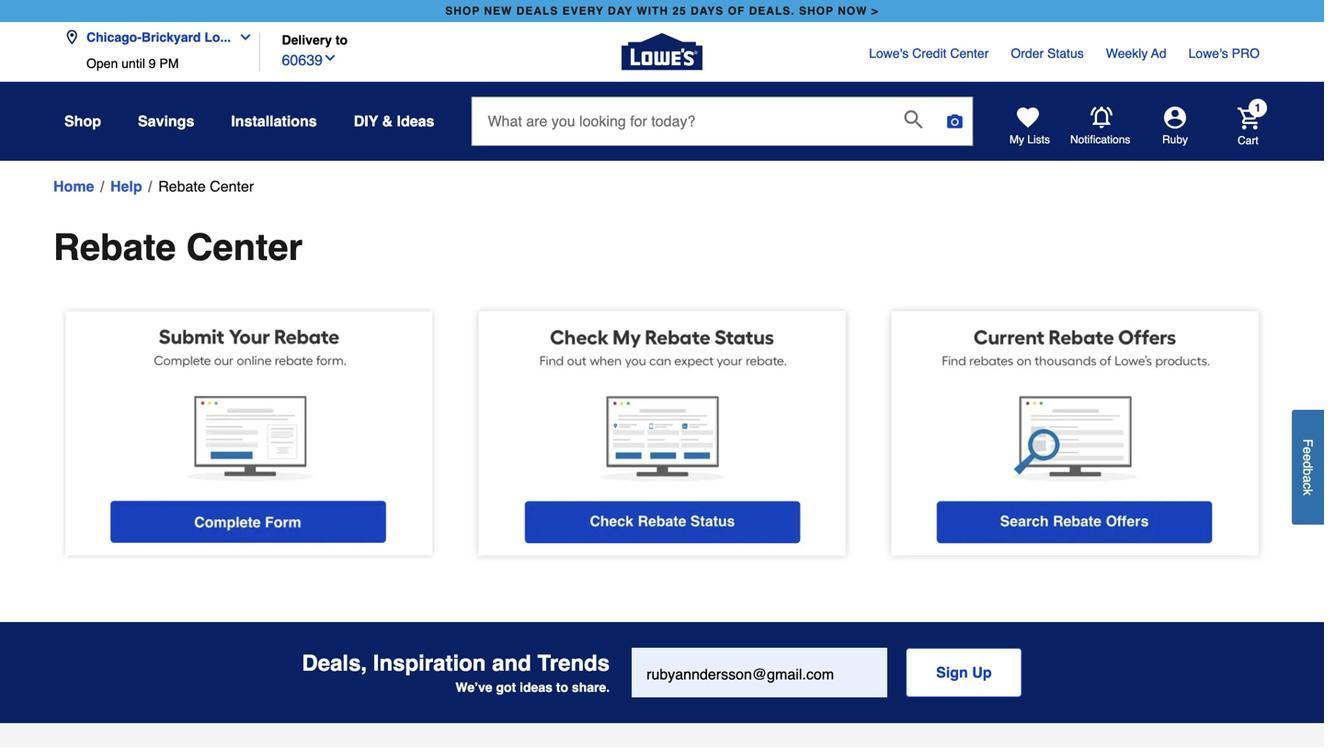 Task type: vqa. For each thing, say whether or not it's contained in the screenshot.
REBATE
yes



Task type: locate. For each thing, give the bounding box(es) containing it.
chicago-brickyard lo...
[[86, 30, 231, 45]]

help link
[[110, 176, 142, 198]]

rebate down help 'link'
[[53, 226, 176, 269]]

9
[[149, 56, 156, 71]]

None search field
[[471, 97, 974, 163]]

e up d
[[1301, 447, 1316, 454]]

1 shop from the left
[[445, 5, 480, 17]]

lowe's left 'credit'
[[869, 46, 909, 61]]

current rebate offers. find rebates on thousands of lowe's products. search rebate offers. image
[[884, 297, 1267, 571]]

installations
[[231, 113, 317, 130]]

now
[[838, 5, 868, 17]]

lowe's for lowe's pro
[[1189, 46, 1229, 61]]

lowe's credit center
[[869, 46, 989, 61]]

2 lowe's from the left
[[1189, 46, 1229, 61]]

to
[[336, 33, 348, 47], [556, 680, 568, 695]]

1 horizontal spatial lowe's
[[1189, 46, 1229, 61]]

rebate center link
[[158, 176, 254, 198]]

k
[[1301, 489, 1316, 496]]

>
[[872, 5, 879, 17]]

Email Address email field
[[632, 649, 888, 698]]

new
[[484, 5, 513, 17]]

weekly ad
[[1106, 46, 1167, 61]]

credit
[[913, 46, 947, 61]]

ideas
[[520, 680, 553, 695]]

0 horizontal spatial chevron down image
[[231, 30, 253, 45]]

lowe's home improvement cart image
[[1238, 107, 1260, 129]]

1 horizontal spatial chevron down image
[[323, 51, 338, 65]]

notifications
[[1071, 133, 1131, 146]]

2 e from the top
[[1301, 454, 1316, 461]]

order status
[[1011, 46, 1084, 61]]

rebate right help
[[158, 178, 206, 195]]

0 vertical spatial chevron down image
[[231, 30, 253, 45]]

center right 'credit'
[[950, 46, 989, 61]]

help
[[110, 178, 142, 195]]

2 shop from the left
[[799, 5, 834, 17]]

up
[[972, 665, 992, 682]]

with
[[637, 5, 669, 17]]

day
[[608, 5, 633, 17]]

lists
[[1028, 133, 1050, 146]]

lowe's pro link
[[1189, 44, 1260, 63]]

to right delivery at top
[[336, 33, 348, 47]]

0 horizontal spatial shop
[[445, 5, 480, 17]]

1 horizontal spatial to
[[556, 680, 568, 695]]

shop
[[445, 5, 480, 17], [799, 5, 834, 17]]

delivery
[[282, 33, 332, 47]]

sign up
[[936, 665, 992, 682]]

deals
[[517, 5, 559, 17]]

shop new deals every day with 25 days of deals. shop now > link
[[442, 0, 883, 22]]

1 horizontal spatial shop
[[799, 5, 834, 17]]

lowe's for lowe's credit center
[[869, 46, 909, 61]]

ruby button
[[1131, 107, 1220, 147]]

brickyard
[[142, 30, 201, 45]]

sign
[[936, 665, 968, 682]]

1 vertical spatial to
[[556, 680, 568, 695]]

0 horizontal spatial to
[[336, 33, 348, 47]]

order status link
[[1011, 44, 1084, 63]]

deals, inspiration and trends we've got ideas to share.
[[302, 651, 610, 695]]

&
[[382, 113, 393, 130]]

rebate
[[158, 178, 206, 195], [53, 226, 176, 269]]

1 vertical spatial rebate
[[53, 226, 176, 269]]

0 vertical spatial center
[[950, 46, 989, 61]]

0 vertical spatial rebate
[[158, 178, 206, 195]]

1 lowe's from the left
[[869, 46, 909, 61]]

weekly
[[1106, 46, 1148, 61]]

center down the rebate center link in the top left of the page
[[186, 226, 303, 269]]

chevron down image down delivery to
[[323, 51, 338, 65]]

rebate center
[[158, 178, 254, 195], [53, 226, 303, 269]]

1
[[1255, 102, 1261, 114]]

order
[[1011, 46, 1044, 61]]

center
[[950, 46, 989, 61], [210, 178, 254, 195], [186, 226, 303, 269]]

rebate center down the rebate center link in the top left of the page
[[53, 226, 303, 269]]

shop left new
[[445, 5, 480, 17]]

chevron down image
[[231, 30, 253, 45], [323, 51, 338, 65]]

e
[[1301, 447, 1316, 454], [1301, 454, 1316, 461]]

ruby
[[1163, 133, 1188, 146]]

we've
[[456, 680, 493, 695]]

c
[[1301, 483, 1316, 489]]

inspiration
[[373, 651, 486, 677]]

1 vertical spatial chevron down image
[[323, 51, 338, 65]]

my lists link
[[1010, 107, 1050, 147]]

share.
[[572, 680, 610, 695]]

to right ideas
[[556, 680, 568, 695]]

center down installations button
[[210, 178, 254, 195]]

submit your rebate. complete our online rebate form. complete form. image
[[57, 297, 441, 571]]

weekly ad link
[[1106, 44, 1167, 63]]

rebate center down savings button
[[158, 178, 254, 195]]

and
[[492, 651, 531, 677]]

camera image
[[946, 112, 964, 131]]

1 e from the top
[[1301, 447, 1316, 454]]

open until 9 pm
[[86, 56, 179, 71]]

lowe's left pro on the top
[[1189, 46, 1229, 61]]

chevron down image left delivery at top
[[231, 30, 253, 45]]

2 vertical spatial center
[[186, 226, 303, 269]]

lowe's
[[869, 46, 909, 61], [1189, 46, 1229, 61]]

search image
[[905, 110, 923, 129]]

e up b
[[1301, 454, 1316, 461]]

status
[[1048, 46, 1084, 61]]

home link
[[53, 176, 94, 198]]

got
[[496, 680, 516, 695]]

shop left now
[[799, 5, 834, 17]]

0 horizontal spatial lowe's
[[869, 46, 909, 61]]

lowe's home improvement lists image
[[1017, 107, 1039, 129]]

f e e d b a c k button
[[1292, 410, 1324, 525]]



Task type: describe. For each thing, give the bounding box(es) containing it.
1 vertical spatial center
[[210, 178, 254, 195]]

f
[[1301, 439, 1316, 447]]

lowe's home improvement logo image
[[622, 11, 703, 92]]

lowe's credit center link
[[869, 44, 989, 63]]

deals,
[[302, 651, 367, 677]]

check my rebate status. find out when you can expect your rebate. check rebate status. image
[[470, 297, 854, 571]]

trends
[[538, 651, 610, 677]]

diy & ideas button
[[354, 105, 435, 138]]

sign up form
[[632, 649, 1022, 698]]

pm
[[159, 56, 179, 71]]

shop new deals every day with 25 days of deals. shop now >
[[445, 5, 879, 17]]

60639
[[282, 52, 323, 69]]

chicago-
[[86, 30, 142, 45]]

delivery to
[[282, 33, 348, 47]]

days
[[691, 5, 724, 17]]

shop
[[64, 113, 101, 130]]

home
[[53, 178, 94, 195]]

b
[[1301, 469, 1316, 476]]

ideas
[[397, 113, 435, 130]]

diy
[[354, 113, 378, 130]]

chicago-brickyard lo... button
[[64, 19, 260, 56]]

Search Query text field
[[472, 97, 890, 145]]

my
[[1010, 133, 1025, 146]]

0 vertical spatial rebate center
[[158, 178, 254, 195]]

ad
[[1151, 46, 1167, 61]]

lowe's pro
[[1189, 46, 1260, 61]]

savings button
[[138, 105, 194, 138]]

chevron down image inside 60639 'button'
[[323, 51, 338, 65]]

lowe's home improvement notification center image
[[1091, 107, 1113, 129]]

diy & ideas
[[354, 113, 435, 130]]

open
[[86, 56, 118, 71]]

25
[[673, 5, 687, 17]]

60639 button
[[282, 47, 338, 71]]

chevron down image inside chicago-brickyard lo... button
[[231, 30, 253, 45]]

every
[[563, 5, 604, 17]]

sign up button
[[906, 649, 1022, 698]]

to inside deals, inspiration and trends we've got ideas to share.
[[556, 680, 568, 695]]

installations button
[[231, 105, 317, 138]]

cart
[[1238, 134, 1259, 147]]

a
[[1301, 476, 1316, 483]]

1 vertical spatial rebate center
[[53, 226, 303, 269]]

pro
[[1232, 46, 1260, 61]]

savings
[[138, 113, 194, 130]]

of
[[728, 5, 745, 17]]

location image
[[64, 30, 79, 45]]

until
[[122, 56, 145, 71]]

shop button
[[64, 105, 101, 138]]

lo...
[[205, 30, 231, 45]]

deals.
[[749, 5, 795, 17]]

f e e d b a c k
[[1301, 439, 1316, 496]]

my lists
[[1010, 133, 1050, 146]]

d
[[1301, 461, 1316, 469]]

0 vertical spatial to
[[336, 33, 348, 47]]



